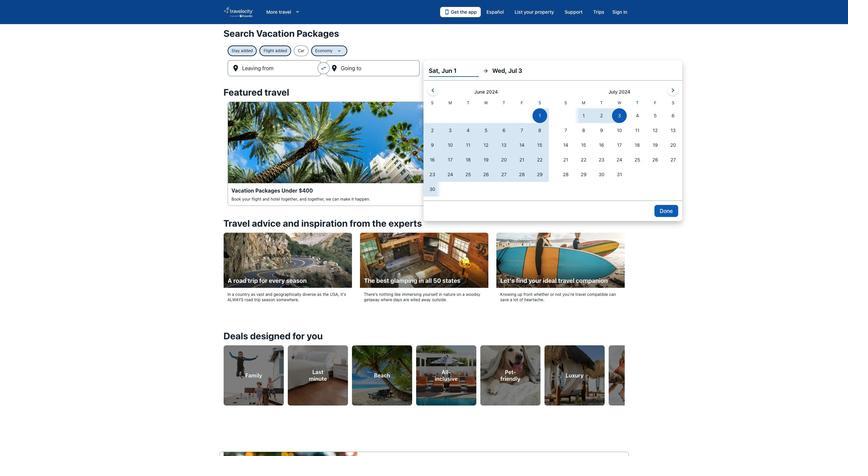 Task type: locate. For each thing, give the bounding box(es) containing it.
main content
[[0, 24, 849, 456]]

next month image
[[669, 86, 677, 94]]

featured travel region
[[220, 83, 629, 214]]



Task type: vqa. For each thing, say whether or not it's contained in the screenshot.
2 travelers Image
no



Task type: describe. For each thing, give the bounding box(es) containing it.
travelocity logo image
[[224, 7, 253, 17]]

next image
[[621, 370, 629, 378]]

download the app button image
[[445, 9, 450, 15]]

previous image
[[220, 370, 228, 378]]

travel advice and inspiration from the experts region
[[220, 214, 629, 315]]

swap origin and destination values image
[[321, 65, 327, 71]]

previous month image
[[429, 86, 437, 94]]



